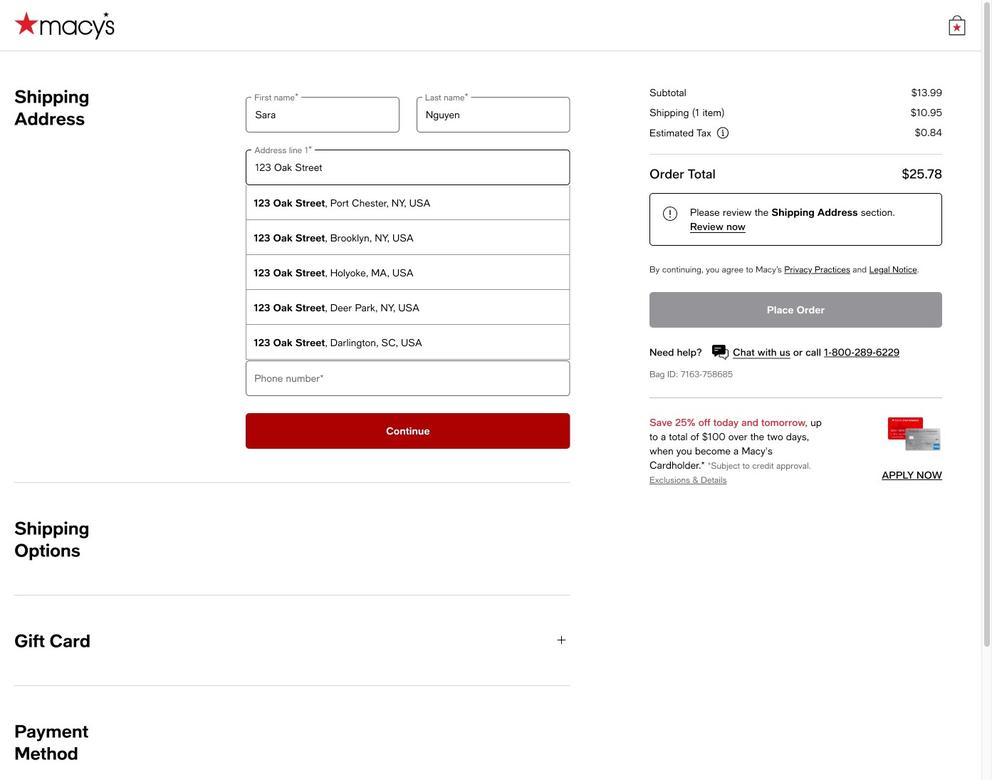 Task type: describe. For each thing, give the bounding box(es) containing it.
3 option from the top
[[247, 255, 570, 290]]

1 option from the top
[[247, 185, 570, 220]]

4 option from the top
[[247, 290, 570, 325]]

shopping bag image
[[948, 15, 968, 35]]

5 option from the top
[[247, 325, 570, 360]]

macy's home image
[[14, 11, 115, 40]]



Task type: locate. For each thing, give the bounding box(es) containing it.
1   text field from the top
[[246, 255, 400, 291]]

  text field
[[246, 97, 400, 133], [417, 97, 571, 133], [246, 150, 571, 185], [246, 202, 571, 238]]

0 vertical spatial   text field
[[246, 255, 400, 291]]

option
[[247, 185, 570, 220], [247, 220, 570, 255], [247, 255, 570, 290], [247, 290, 570, 325], [247, 325, 570, 360]]

list box
[[246, 185, 571, 360]]

2 option from the top
[[247, 220, 570, 255]]

1 vertical spatial   text field
[[246, 308, 571, 344]]

  telephone field
[[246, 361, 571, 396]]

  text field
[[246, 255, 400, 291], [246, 308, 571, 344]]

2   text field from the top
[[246, 308, 571, 344]]



Task type: vqa. For each thing, say whether or not it's contained in the screenshot.
 phone field
yes



